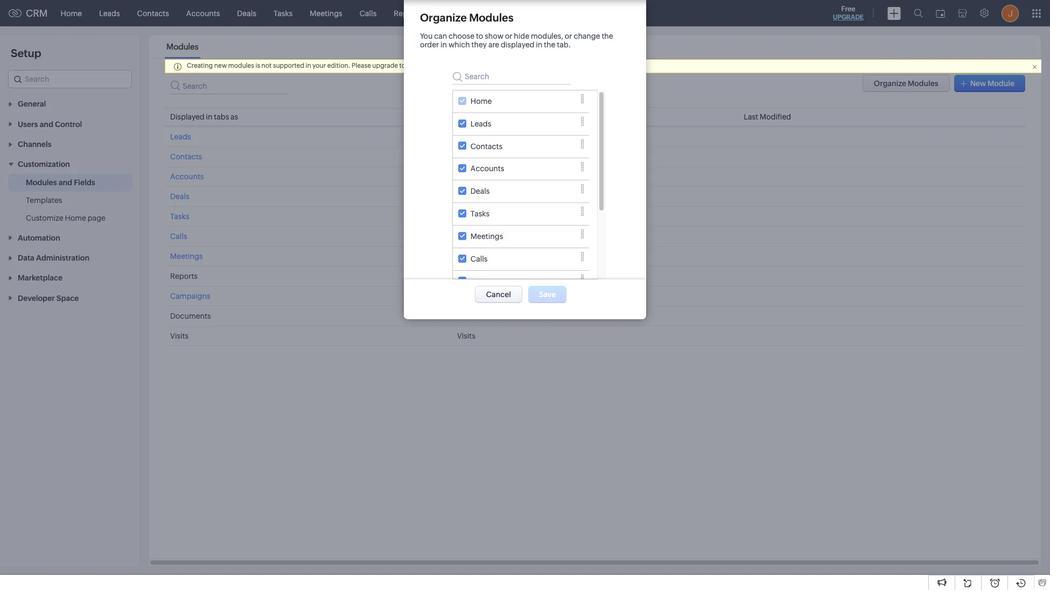 Task type: locate. For each thing, give the bounding box(es) containing it.
you can choose to show or hide modules, or change the order in which they are displayed in the tab.
[[420, 32, 613, 49]]

profile image
[[1002, 5, 1019, 22]]

search element
[[908, 0, 930, 26]]

choose
[[449, 32, 475, 40]]

or left change
[[565, 32, 572, 40]]

the
[[602, 32, 613, 40], [544, 40, 555, 49], [407, 62, 417, 69]]

1 vertical spatial modules
[[166, 42, 199, 51]]

0 vertical spatial leads link
[[91, 0, 129, 26]]

1 vertical spatial meetings link
[[170, 252, 203, 261]]

1 vertical spatial campaigns link
[[170, 292, 210, 301]]

0 horizontal spatial calls link
[[170, 232, 187, 241]]

modules and fields
[[26, 178, 95, 187]]

modified
[[760, 113, 791, 121]]

in
[[441, 40, 447, 49], [536, 40, 542, 49], [306, 62, 311, 69], [206, 113, 212, 121]]

to
[[476, 32, 483, 40], [399, 62, 406, 69]]

1 horizontal spatial tasks link
[[265, 0, 301, 26]]

0 vertical spatial calls link
[[351, 0, 385, 26]]

Search text field
[[170, 75, 289, 94]]

and
[[59, 178, 72, 187]]

contacts
[[137, 9, 169, 18], [471, 142, 503, 151], [170, 152, 202, 161], [457, 152, 489, 161]]

to left the show
[[476, 32, 483, 40]]

module right new
[[988, 79, 1015, 88]]

2 horizontal spatial the
[[602, 32, 613, 40]]

customize home page link
[[26, 213, 106, 224]]

campaigns
[[439, 9, 479, 18], [170, 292, 210, 301], [457, 292, 497, 301]]

displayed in tabs as
[[170, 113, 238, 121]]

0 vertical spatial contacts link
[[129, 0, 178, 26]]

None button
[[863, 75, 950, 92], [475, 286, 522, 303], [863, 75, 950, 92], [475, 286, 522, 303]]

home link
[[52, 0, 91, 26]]

creating
[[187, 62, 213, 69]]

0 vertical spatial meetings link
[[301, 0, 351, 26]]

documents
[[496, 9, 537, 18], [170, 312, 211, 320], [457, 312, 498, 320]]

last
[[744, 113, 758, 121]]

creating new modules is not supported in your edition. please upgrade to the enterprise edition.
[[187, 62, 473, 69]]

1 horizontal spatial campaigns link
[[430, 0, 487, 26]]

leads link
[[91, 0, 129, 26], [170, 132, 191, 141]]

2 vertical spatial home
[[65, 214, 86, 223]]

0 vertical spatial to
[[476, 32, 483, 40]]

1 vertical spatial home
[[471, 97, 492, 105]]

visits
[[554, 9, 572, 18], [170, 332, 189, 340], [457, 332, 475, 340]]

or left hide
[[505, 32, 512, 40]]

modules up the show
[[469, 11, 514, 24]]

tasks
[[274, 9, 293, 18], [471, 210, 490, 218], [170, 212, 189, 221], [457, 212, 476, 221]]

calls
[[360, 9, 377, 18], [170, 232, 187, 241], [457, 232, 474, 241], [471, 255, 488, 263]]

0 horizontal spatial meetings link
[[170, 252, 203, 261]]

0 vertical spatial deals link
[[229, 0, 265, 26]]

meetings
[[310, 9, 342, 18], [471, 232, 503, 241], [170, 252, 203, 261], [457, 252, 490, 261]]

modules
[[469, 11, 514, 24], [166, 42, 199, 51], [26, 178, 57, 187]]

deals
[[237, 9, 256, 18], [471, 187, 490, 196], [170, 192, 189, 201], [457, 192, 476, 201]]

0 horizontal spatial visits
[[170, 332, 189, 340]]

1 horizontal spatial or
[[565, 32, 572, 40]]

change
[[574, 32, 600, 40]]

campaigns link
[[430, 0, 487, 26], [170, 292, 210, 301]]

order
[[420, 40, 439, 49]]

calls link
[[351, 0, 385, 26], [170, 232, 187, 241]]

customize home page
[[26, 214, 106, 223]]

tabs
[[214, 113, 229, 121]]

customize
[[26, 214, 63, 223]]

search image
[[914, 9, 923, 18]]

modules inside customization region
[[26, 178, 57, 187]]

leads
[[99, 9, 120, 18], [471, 119, 491, 128], [170, 132, 191, 141], [457, 132, 478, 141]]

0 horizontal spatial to
[[399, 62, 406, 69]]

you
[[420, 32, 433, 40]]

free upgrade
[[833, 5, 864, 21]]

0 vertical spatial module
[[988, 79, 1015, 88]]

modules for modules and fields
[[26, 178, 57, 187]]

contacts link up modules link
[[129, 0, 178, 26]]

1 horizontal spatial leads link
[[170, 132, 191, 141]]

0 horizontal spatial campaigns link
[[170, 292, 210, 301]]

0 horizontal spatial or
[[505, 32, 512, 40]]

0 horizontal spatial tasks link
[[170, 212, 189, 221]]

modules up the templates link
[[26, 178, 57, 187]]

1 horizontal spatial deals link
[[229, 0, 265, 26]]

tasks link
[[265, 0, 301, 26], [170, 212, 189, 221]]

1 horizontal spatial the
[[544, 40, 555, 49]]

are
[[488, 40, 499, 49]]

0 vertical spatial home
[[61, 9, 82, 18]]

reports inside reports link
[[394, 9, 421, 18]]

module name
[[457, 113, 506, 121]]

1 horizontal spatial modules
[[166, 42, 199, 51]]

0 horizontal spatial module
[[457, 113, 483, 121]]

module left name
[[457, 113, 483, 121]]

meetings link
[[301, 0, 351, 26], [170, 252, 203, 261]]

reports
[[394, 9, 421, 18], [170, 272, 198, 281], [457, 272, 485, 281], [471, 277, 498, 286]]

documents link
[[487, 0, 545, 26]]

0 vertical spatial tasks link
[[265, 0, 301, 26]]

2 vertical spatial modules
[[26, 178, 57, 187]]

0 horizontal spatial deals link
[[170, 192, 189, 201]]

new
[[970, 79, 986, 88]]

your
[[313, 62, 326, 69]]

accounts
[[186, 9, 220, 18], [471, 164, 504, 173], [170, 172, 204, 181], [457, 172, 491, 181]]

1 horizontal spatial visits
[[457, 332, 475, 340]]

1 vertical spatial deals link
[[170, 192, 189, 201]]

customization button
[[0, 154, 140, 174]]

modules
[[228, 62, 254, 69]]

supported
[[273, 62, 304, 69]]

modules up creating
[[166, 42, 199, 51]]

0 horizontal spatial the
[[407, 62, 417, 69]]

hide
[[514, 32, 529, 40]]

name
[[485, 113, 506, 121]]

module
[[988, 79, 1015, 88], [457, 113, 483, 121]]

home left page
[[65, 214, 86, 223]]

the left tab. at the top right of the page
[[544, 40, 555, 49]]

new module button
[[954, 75, 1025, 92]]

in right order
[[441, 40, 447, 49]]

displayed
[[170, 113, 204, 121]]

home
[[61, 9, 82, 18], [471, 97, 492, 105], [65, 214, 86, 223]]

accounts link
[[178, 0, 229, 26], [170, 172, 204, 181]]

fields
[[74, 178, 95, 187]]

1 vertical spatial tasks link
[[170, 212, 189, 221]]

is
[[256, 62, 260, 69]]

0 vertical spatial modules
[[469, 11, 514, 24]]

upgrade
[[372, 62, 398, 69]]

deals link
[[229, 0, 265, 26], [170, 192, 189, 201]]

the right change
[[602, 32, 613, 40]]

contacts link
[[129, 0, 178, 26], [170, 152, 202, 161]]

home up module name
[[471, 97, 492, 105]]

2 horizontal spatial modules
[[469, 11, 514, 24]]

last modified
[[744, 113, 791, 121]]

1 horizontal spatial module
[[988, 79, 1015, 88]]

please
[[352, 62, 371, 69]]

0 vertical spatial accounts link
[[178, 0, 229, 26]]

0 vertical spatial campaigns link
[[430, 0, 487, 26]]

1 vertical spatial leads link
[[170, 132, 191, 141]]

crm
[[26, 8, 48, 19]]

reports link
[[385, 0, 430, 26]]

they
[[472, 40, 487, 49]]

0 horizontal spatial modules
[[26, 178, 57, 187]]

contacts link down displayed
[[170, 152, 202, 161]]

home right crm
[[61, 9, 82, 18]]

to right upgrade
[[399, 62, 406, 69]]

1 horizontal spatial to
[[476, 32, 483, 40]]

or
[[505, 32, 512, 40], [565, 32, 572, 40]]

the left enterprise
[[407, 62, 417, 69]]



Task type: vqa. For each thing, say whether or not it's contained in the screenshot.


Task type: describe. For each thing, give the bounding box(es) containing it.
organize modules
[[420, 11, 514, 24]]

can
[[434, 32, 447, 40]]

edition.
[[327, 62, 350, 69]]

in left tabs
[[206, 113, 212, 121]]

projects link
[[581, 0, 627, 26]]

calendar image
[[936, 9, 945, 18]]

new module
[[970, 79, 1015, 88]]

profile element
[[995, 0, 1025, 26]]

modules for modules
[[166, 42, 199, 51]]

modules,
[[531, 32, 563, 40]]

displayed
[[501, 40, 535, 49]]

customization
[[18, 160, 70, 169]]

1 vertical spatial calls link
[[170, 232, 187, 241]]

crm link
[[9, 8, 48, 19]]

visits link
[[545, 0, 581, 26]]

modules and fields link
[[26, 177, 95, 188]]

2 horizontal spatial visits
[[554, 9, 572, 18]]

in right hide
[[536, 40, 542, 49]]

templates link
[[26, 195, 62, 206]]

edition.
[[450, 62, 473, 69]]

projects
[[590, 9, 618, 18]]

module inside button
[[988, 79, 1015, 88]]

page
[[88, 214, 106, 223]]

free
[[841, 5, 856, 13]]

1 horizontal spatial meetings link
[[301, 0, 351, 26]]

in left your
[[306, 62, 311, 69]]

upgrade
[[833, 13, 864, 21]]

1 vertical spatial accounts link
[[170, 172, 204, 181]]

not
[[261, 62, 272, 69]]

customization region
[[0, 174, 140, 227]]

new
[[214, 62, 227, 69]]

which
[[449, 40, 470, 49]]

organize
[[420, 11, 467, 24]]

1 vertical spatial module
[[457, 113, 483, 121]]

enterprise
[[418, 62, 449, 69]]

modules link
[[165, 42, 200, 51]]

home inside customization region
[[65, 214, 86, 223]]

1 horizontal spatial calls link
[[351, 0, 385, 26]]

show
[[485, 32, 504, 40]]

0 horizontal spatial leads link
[[91, 0, 129, 26]]

create menu element
[[881, 0, 908, 26]]

create menu image
[[888, 7, 901, 20]]

templates
[[26, 196, 62, 205]]

Search text field
[[452, 65, 571, 85]]

setup
[[11, 47, 41, 59]]

1 vertical spatial contacts link
[[170, 152, 202, 161]]

tab.
[[557, 40, 571, 49]]

to inside you can choose to show or hide modules, or change the order in which they are displayed in the tab.
[[476, 32, 483, 40]]

2 or from the left
[[565, 32, 572, 40]]

1 vertical spatial to
[[399, 62, 406, 69]]

as
[[231, 113, 238, 121]]

1 or from the left
[[505, 32, 512, 40]]



